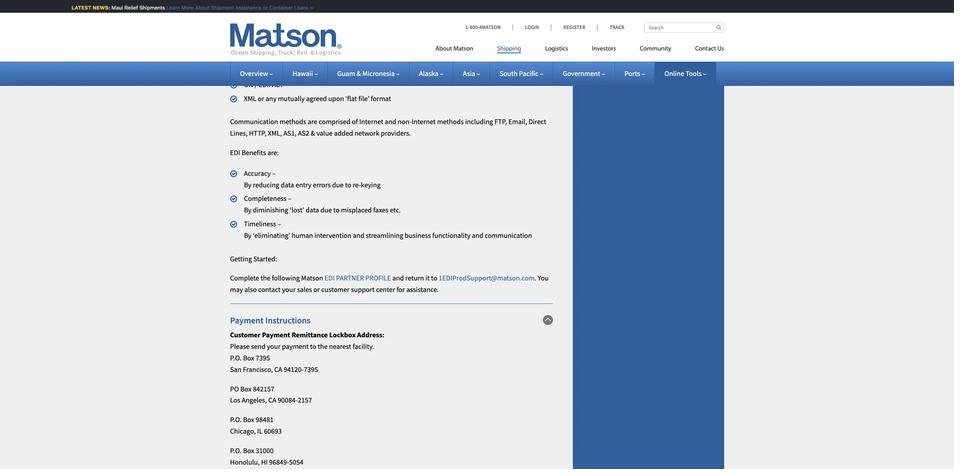 Task type: describe. For each thing, give the bounding box(es) containing it.
honolulu,
[[230, 458, 260, 467]]

instructions
[[266, 315, 311, 326]]

community link
[[628, 42, 684, 58]]

payment for payment instructions
[[230, 315, 264, 326]]

search image
[[717, 25, 722, 30]]

90084-
[[278, 396, 298, 406]]

alaska link
[[419, 69, 444, 78]]

guam & micronesia link
[[338, 69, 400, 78]]

are: for standards supported are:
[[295, 46, 306, 55]]

box for 98481
[[243, 416, 254, 425]]

2157
[[298, 396, 312, 406]]

register link
[[551, 24, 598, 31]]

data inside "accuracy – by reducing data entry errors due to re-keying"
[[281, 180, 294, 190]]

more
[[178, 4, 190, 11]]

getting
[[230, 255, 252, 264]]

etc.
[[390, 206, 401, 215]]

may
[[230, 285, 243, 295]]

'flat
[[346, 94, 357, 103]]

edifact
[[259, 80, 284, 89]]

benefits
[[242, 148, 266, 157]]

timeliness
[[244, 220, 276, 229]]

investors link
[[580, 42, 628, 58]]

due inside completeness – by diminishing 'lost' data due to misplaced faxes etc.
[[321, 206, 332, 215]]

shipment
[[207, 4, 230, 11]]

http,
[[249, 129, 267, 138]]

to inside completeness – by diminishing 'lost' data due to misplaced faxes etc.
[[334, 206, 340, 215]]

p.o. box 98481 chicago, il 60693
[[230, 416, 282, 436]]

matson inside top menu navigation
[[454, 46, 474, 52]]

1 horizontal spatial edi
[[325, 274, 335, 283]]

top menu navigation
[[436, 42, 725, 58]]

loans
[[291, 4, 305, 11]]

overview
[[240, 69, 268, 78]]

0 horizontal spatial edi
[[230, 148, 240, 157]]

box for 842157
[[240, 385, 252, 394]]

standards
[[230, 46, 261, 55]]

assistance
[[232, 4, 258, 11]]

pacific
[[519, 69, 539, 78]]

learn more about shipment assistance or container loans > link
[[163, 4, 310, 11]]

0 vertical spatial about
[[191, 4, 206, 11]]

profile
[[366, 274, 391, 283]]

shipping
[[498, 46, 522, 52]]

direct
[[529, 117, 547, 127]]

asia
[[463, 69, 476, 78]]

0 vertical spatial or
[[259, 4, 264, 11]]

angeles,
[[242, 396, 267, 406]]

mutually
[[278, 94, 305, 103]]

facility.
[[353, 342, 374, 352]]

communication methods are comprised of internet and non-internet methods including ftp, email, direct lines, http, xml, as1, as2 & value added network providers.
[[230, 117, 547, 138]]

60693
[[264, 427, 282, 436]]

backtop image
[[543, 316, 553, 326]]

0 vertical spatial 7395
[[256, 354, 270, 363]]

ca inside po box 842157 los angeles, ca 90084-2157
[[268, 396, 276, 406]]

please
[[230, 342, 250, 352]]

value
[[317, 129, 333, 138]]

by for by diminishing 'lost' data due to misplaced faxes etc.
[[244, 206, 252, 215]]

micronesia
[[363, 69, 395, 78]]

for
[[397, 285, 405, 295]]

p.o. for p.o. box 31000 honolulu, hi 96849-5054
[[230, 447, 242, 456]]

data inside completeness – by diminishing 'lost' data due to misplaced faxes etc.
[[306, 206, 319, 215]]

government
[[563, 69, 601, 78]]

and right functionality
[[472, 231, 484, 240]]

center
[[376, 285, 395, 295]]

1 internet from the left
[[360, 117, 384, 127]]

los
[[230, 396, 241, 406]]

re-
[[353, 180, 361, 190]]

your inside customer payment remittance lockbox address: please send your payment to the nearest facility. p.o. box 7395 san francisco, ca 94120-7395
[[267, 342, 281, 352]]

completeness – by diminishing 'lost' data due to misplaced faxes etc.
[[244, 194, 401, 215]]

supported
[[262, 46, 293, 55]]

by inside timeliness – by 'eliminating' human intervention and streamlining business functionality and communication
[[244, 231, 252, 240]]

human
[[292, 231, 313, 240]]

and up for
[[393, 274, 404, 283]]

as1,
[[284, 129, 297, 138]]

p.o. for p.o. box 98481 chicago, il 60693
[[230, 416, 242, 425]]

98481
[[256, 416, 274, 425]]

customer payment remittance lockbox address: please send your payment to the nearest facility. p.o. box 7395 san francisco, ca 94120-7395
[[230, 331, 385, 375]]

contact us
[[696, 46, 725, 52]]

track link
[[598, 24, 625, 31]]

maui
[[108, 4, 119, 11]]

complete
[[230, 274, 259, 283]]

you
[[538, 274, 549, 283]]

standards supported are:
[[230, 46, 306, 55]]

ftp,
[[495, 117, 507, 127]]

il
[[257, 427, 263, 436]]

31000
[[256, 447, 274, 456]]

also
[[245, 285, 257, 295]]

4matson
[[480, 24, 501, 31]]

partner
[[336, 274, 364, 283]]

payment inside customer payment remittance lockbox address: please send your payment to the nearest facility. p.o. box 7395 san francisco, ca 94120-7395
[[262, 331, 290, 340]]

to right the it
[[431, 274, 438, 283]]

misplaced
[[341, 206, 372, 215]]

– for completeness –
[[288, 194, 292, 203]]

guam
[[338, 69, 355, 78]]

1 vertical spatial matson
[[301, 274, 323, 283]]

un / edifact
[[244, 80, 284, 89]]

keying
[[361, 180, 381, 190]]

send
[[251, 342, 266, 352]]

order/remittance
[[272, 8, 326, 17]]

1ediprodsupport@matson.com link
[[439, 274, 535, 283]]



Task type: locate. For each thing, give the bounding box(es) containing it.
1ediprodsupport@matson.com
[[439, 274, 535, 283]]

or right the sales
[[314, 285, 320, 295]]

1 vertical spatial your
[[267, 342, 281, 352]]

complete the following matson edi partner profile and return it to 1ediprodsupport@matson.com
[[230, 274, 535, 283]]

box right po
[[240, 385, 252, 394]]

– up the ''eliminating'' at the left
[[278, 220, 281, 229]]

1 horizontal spatial are:
[[295, 46, 306, 55]]

are
[[308, 117, 318, 127]]

south
[[500, 69, 518, 78]]

and up providers.
[[385, 117, 397, 127]]

p.o.
[[230, 354, 242, 363], [230, 416, 242, 425], [230, 447, 242, 456]]

0 vertical spatial –
[[272, 169, 276, 178]]

'lost'
[[290, 206, 304, 215]]

hawaii link
[[293, 69, 318, 78]]

1 methods from the left
[[280, 117, 306, 127]]

1 vertical spatial or
[[258, 94, 264, 103]]

matson down the 1-
[[454, 46, 474, 52]]

– up reducing
[[272, 169, 276, 178]]

0 horizontal spatial matson
[[301, 274, 323, 283]]

1 vertical spatial the
[[318, 342, 328, 352]]

1 vertical spatial p.o.
[[230, 416, 242, 425]]

2 vertical spatial payment
[[262, 331, 290, 340]]

or left any
[[258, 94, 264, 103]]

business
[[405, 231, 431, 240]]

2 vertical spatial or
[[314, 285, 320, 295]]

1 horizontal spatial internet
[[412, 117, 436, 127]]

edi left benefits
[[230, 148, 240, 157]]

edi benefits are:
[[230, 148, 279, 157]]

1 horizontal spatial –
[[278, 220, 281, 229]]

box for 31000
[[243, 447, 254, 456]]

None search field
[[645, 22, 725, 33]]

1 vertical spatial due
[[321, 206, 332, 215]]

customer
[[322, 285, 350, 295]]

track
[[610, 24, 625, 31]]

p.o. up san
[[230, 354, 242, 363]]

p.o. box 31000 honolulu, hi 96849-5054
[[230, 447, 304, 467]]

francisco,
[[243, 365, 273, 375]]

about matson
[[436, 46, 474, 52]]

following
[[272, 274, 300, 283]]

1 horizontal spatial data
[[306, 206, 319, 215]]

relief
[[121, 4, 134, 11]]

1-
[[466, 24, 470, 31]]

ca inside customer payment remittance lockbox address: please send your payment to the nearest facility. p.o. box 7395 san francisco, ca 94120-7395
[[274, 365, 282, 375]]

internet
[[360, 117, 384, 127], [412, 117, 436, 127]]

box inside po box 842157 los angeles, ca 90084-2157
[[240, 385, 252, 394]]

by down timeliness
[[244, 231, 252, 240]]

2 methods from the left
[[437, 117, 464, 127]]

as2
[[298, 129, 309, 138]]

to inside "accuracy – by reducing data entry errors due to re-keying"
[[345, 180, 351, 190]]

ca
[[274, 365, 282, 375], [268, 396, 276, 406]]

3 p.o. from the top
[[230, 447, 242, 456]]

by up timeliness
[[244, 206, 252, 215]]

payment
[[244, 8, 271, 17], [230, 315, 264, 326], [262, 331, 290, 340]]

0 vertical spatial edi
[[230, 148, 240, 157]]

payment down payment instructions
[[262, 331, 290, 340]]

methods up as1,
[[280, 117, 306, 127]]

x12
[[260, 66, 270, 75]]

online tools
[[665, 69, 702, 78]]

box inside p.o. box 31000 honolulu, hi 96849-5054
[[243, 447, 254, 456]]

government link
[[563, 69, 605, 78]]

or left container at the left of the page
[[259, 4, 264, 11]]

– for accuracy –
[[272, 169, 276, 178]]

–
[[272, 169, 276, 178], [288, 194, 292, 203], [278, 220, 281, 229]]

data left 'entry'
[[281, 180, 294, 190]]

are: right benefits
[[268, 148, 279, 157]]

– inside completeness – by diminishing 'lost' data due to misplaced faxes etc.
[[288, 194, 292, 203]]

south pacific link
[[500, 69, 544, 78]]

contact us link
[[684, 42, 725, 58]]

box inside customer payment remittance lockbox address: please send your payment to the nearest facility. p.o. box 7395 san francisco, ca 94120-7395
[[243, 354, 254, 363]]

are: right supported
[[295, 46, 306, 55]]

faxes
[[373, 206, 389, 215]]

and down misplaced at the left top
[[353, 231, 365, 240]]

address:
[[357, 331, 385, 340]]

the
[[261, 274, 271, 283], [318, 342, 328, 352]]

0 horizontal spatial your
[[267, 342, 281, 352]]

payment up functional
[[244, 8, 271, 17]]

0 horizontal spatial –
[[272, 169, 276, 178]]

accuracy
[[244, 169, 271, 178]]

2 p.o. from the top
[[230, 416, 242, 425]]

0 vertical spatial matson
[[454, 46, 474, 52]]

1 horizontal spatial 7395
[[304, 365, 318, 375]]

0 horizontal spatial are:
[[268, 148, 279, 157]]

0 vertical spatial your
[[282, 285, 296, 295]]

file'
[[359, 94, 370, 103]]

data right 'lost'
[[306, 206, 319, 215]]

your right send at the left of page
[[267, 342, 281, 352]]

xml or any mutually agreed upon 'flat file' format
[[244, 94, 391, 103]]

0 horizontal spatial &
[[311, 129, 315, 138]]

1 horizontal spatial the
[[318, 342, 328, 352]]

the inside customer payment remittance lockbox address: please send your payment to the nearest facility. p.o. box 7395 san francisco, ca 94120-7395
[[318, 342, 328, 352]]

data
[[281, 180, 294, 190], [306, 206, 319, 215]]

by down accuracy
[[244, 180, 252, 190]]

0 vertical spatial ca
[[274, 365, 282, 375]]

your down following
[[282, 285, 296, 295]]

& inside communication methods are comprised of internet and non-internet methods including ftp, email, direct lines, http, xml, as1, as2 & value added network providers.
[[311, 129, 315, 138]]

1 horizontal spatial your
[[282, 285, 296, 295]]

due right 'errors'
[[332, 180, 344, 190]]

p.o. inside p.o. box 98481 chicago, il 60693
[[230, 416, 242, 425]]

1 vertical spatial &
[[311, 129, 315, 138]]

0 vertical spatial p.o.
[[230, 354, 242, 363]]

– inside timeliness – by 'eliminating' human intervention and streamlining business functionality and communication
[[278, 220, 281, 229]]

chicago,
[[230, 427, 256, 436]]

0 horizontal spatial data
[[281, 180, 294, 190]]

sales
[[297, 285, 312, 295]]

0 horizontal spatial methods
[[280, 117, 306, 127]]

& right guam at the left of the page
[[357, 69, 361, 78]]

your
[[282, 285, 296, 295], [267, 342, 281, 352]]

0 horizontal spatial internet
[[360, 117, 384, 127]]

0 horizontal spatial about
[[191, 4, 206, 11]]

0 vertical spatial are:
[[295, 46, 306, 55]]

0 horizontal spatial the
[[261, 274, 271, 283]]

logistics link
[[534, 42, 580, 58]]

0 horizontal spatial 7395
[[256, 354, 270, 363]]

2 vertical spatial –
[[278, 220, 281, 229]]

investors
[[592, 46, 616, 52]]

2 horizontal spatial –
[[288, 194, 292, 203]]

the down remittance
[[318, 342, 328, 352]]

– inside "accuracy – by reducing data entry errors due to re-keying"
[[272, 169, 276, 178]]

and
[[385, 117, 397, 127], [353, 231, 365, 240], [472, 231, 484, 240], [393, 274, 404, 283]]

xml,
[[268, 129, 282, 138]]

remittance
[[292, 331, 328, 340]]

timeliness – by 'eliminating' human intervention and streamlining business functionality and communication
[[244, 220, 532, 240]]

it
[[426, 274, 430, 283]]

due down 'errors'
[[321, 206, 332, 215]]

by for by reducing data entry errors due to re-keying
[[244, 180, 252, 190]]

methods left the including
[[437, 117, 464, 127]]

ca left 94120-
[[274, 365, 282, 375]]

1 vertical spatial 7395
[[304, 365, 318, 375]]

to down remittance
[[310, 342, 316, 352]]

by inside "accuracy – by reducing data entry errors due to re-keying"
[[244, 180, 252, 190]]

and inside communication methods are comprised of internet and non-internet methods including ftp, email, direct lines, http, xml, as1, as2 & value added network providers.
[[385, 117, 397, 127]]

1 vertical spatial payment
[[230, 315, 264, 326]]

box down 'please'
[[243, 354, 254, 363]]

edi up 'customer'
[[325, 274, 335, 283]]

0 vertical spatial payment
[[244, 8, 271, 17]]

0 vertical spatial by
[[244, 180, 252, 190]]

ansi x12
[[244, 66, 270, 75]]

ca down 842157
[[268, 396, 276, 406]]

to inside customer payment remittance lockbox address: please send your payment to the nearest facility. p.o. box 7395 san francisco, ca 94120-7395
[[310, 342, 316, 352]]

0 vertical spatial &
[[357, 69, 361, 78]]

to left misplaced at the left top
[[334, 206, 340, 215]]

1 vertical spatial are:
[[268, 148, 279, 157]]

– up 'lost'
[[288, 194, 292, 203]]

1 vertical spatial about
[[436, 46, 452, 52]]

box up the 'honolulu,'
[[243, 447, 254, 456]]

functional
[[244, 22, 276, 31]]

online
[[665, 69, 685, 78]]

1 p.o. from the top
[[230, 354, 242, 363]]

or
[[259, 4, 264, 11], [258, 94, 264, 103], [314, 285, 320, 295]]

1-800-4matson
[[466, 24, 501, 31]]

alaska
[[419, 69, 439, 78]]

intervention
[[315, 231, 352, 240]]

about up alaska link
[[436, 46, 452, 52]]

blue matson logo with ocean, shipping, truck, rail and logistics written beneath it. image
[[230, 24, 342, 56]]

1 horizontal spatial &
[[357, 69, 361, 78]]

payment up customer on the left of page
[[230, 315, 264, 326]]

contact
[[258, 285, 281, 295]]

format
[[371, 94, 391, 103]]

or inside . you may also contact your sales or customer support center for assistance.
[[314, 285, 320, 295]]

communication
[[230, 117, 278, 127]]

0 vertical spatial due
[[332, 180, 344, 190]]

of
[[352, 117, 358, 127]]

news:
[[89, 4, 106, 11]]

the up contact at the left bottom of the page
[[261, 274, 271, 283]]

0 vertical spatial data
[[281, 180, 294, 190]]

guam & micronesia
[[338, 69, 395, 78]]

logistics
[[545, 46, 568, 52]]

non-
[[398, 117, 412, 127]]

1 vertical spatial ca
[[268, 396, 276, 406]]

your inside . you may also contact your sales or customer support center for assistance.
[[282, 285, 296, 295]]

1 horizontal spatial matson
[[454, 46, 474, 52]]

matson
[[454, 46, 474, 52], [301, 274, 323, 283]]

p.o. up the 'honolulu,'
[[230, 447, 242, 456]]

register
[[564, 24, 586, 31]]

methods
[[280, 117, 306, 127], [437, 117, 464, 127]]

us
[[718, 46, 725, 52]]

hawaii
[[293, 69, 313, 78]]

upon
[[329, 94, 344, 103]]

1 by from the top
[[244, 180, 252, 190]]

po
[[230, 385, 239, 394]]

>
[[306, 4, 310, 11]]

1 vertical spatial edi
[[325, 274, 335, 283]]

2 vertical spatial by
[[244, 231, 252, 240]]

7395 down send at the left of page
[[256, 354, 270, 363]]

& right as2
[[311, 129, 315, 138]]

payment for payment order/remittance advice
[[244, 8, 271, 17]]

by inside completeness – by diminishing 'lost' data due to misplaced faxes etc.
[[244, 206, 252, 215]]

shipments
[[136, 4, 161, 11]]

due inside "accuracy – by reducing data entry errors due to re-keying"
[[332, 180, 344, 190]]

box inside p.o. box 98481 chicago, il 60693
[[243, 416, 254, 425]]

tools
[[686, 69, 702, 78]]

functionality
[[433, 231, 471, 240]]

latest
[[68, 4, 88, 11]]

1 vertical spatial by
[[244, 206, 252, 215]]

login link
[[513, 24, 551, 31]]

payment instructions
[[230, 315, 311, 326]]

providers.
[[381, 129, 411, 138]]

p.o. inside p.o. box 31000 honolulu, hi 96849-5054
[[230, 447, 242, 456]]

3 by from the top
[[244, 231, 252, 240]]

matson up the sales
[[301, 274, 323, 283]]

about right 'more'
[[191, 4, 206, 11]]

1 horizontal spatial methods
[[437, 117, 464, 127]]

diminishing
[[253, 206, 288, 215]]

are: for edi benefits are:
[[268, 148, 279, 157]]

1 horizontal spatial about
[[436, 46, 452, 52]]

customer
[[230, 331, 261, 340]]

1 vertical spatial –
[[288, 194, 292, 203]]

2 vertical spatial p.o.
[[230, 447, 242, 456]]

/
[[255, 80, 257, 89]]

p.o. inside customer payment remittance lockbox address: please send your payment to the nearest facility. p.o. box 7395 san francisco, ca 94120-7395
[[230, 354, 242, 363]]

Search search field
[[645, 22, 725, 33]]

.
[[535, 274, 537, 283]]

login
[[525, 24, 539, 31]]

to left re-
[[345, 180, 351, 190]]

box up 'chicago,'
[[243, 416, 254, 425]]

return
[[406, 274, 424, 283]]

2 by from the top
[[244, 206, 252, 215]]

0 vertical spatial the
[[261, 274, 271, 283]]

edi partner profile link
[[325, 274, 391, 283]]

&
[[357, 69, 361, 78], [311, 129, 315, 138]]

7395 down payment
[[304, 365, 318, 375]]

2 internet from the left
[[412, 117, 436, 127]]

p.o. up 'chicago,'
[[230, 416, 242, 425]]

nearest
[[329, 342, 352, 352]]

overview link
[[240, 69, 273, 78]]

about inside top menu navigation
[[436, 46, 452, 52]]

1 vertical spatial data
[[306, 206, 319, 215]]



Task type: vqa. For each thing, say whether or not it's contained in the screenshot.
Supply Chain
no



